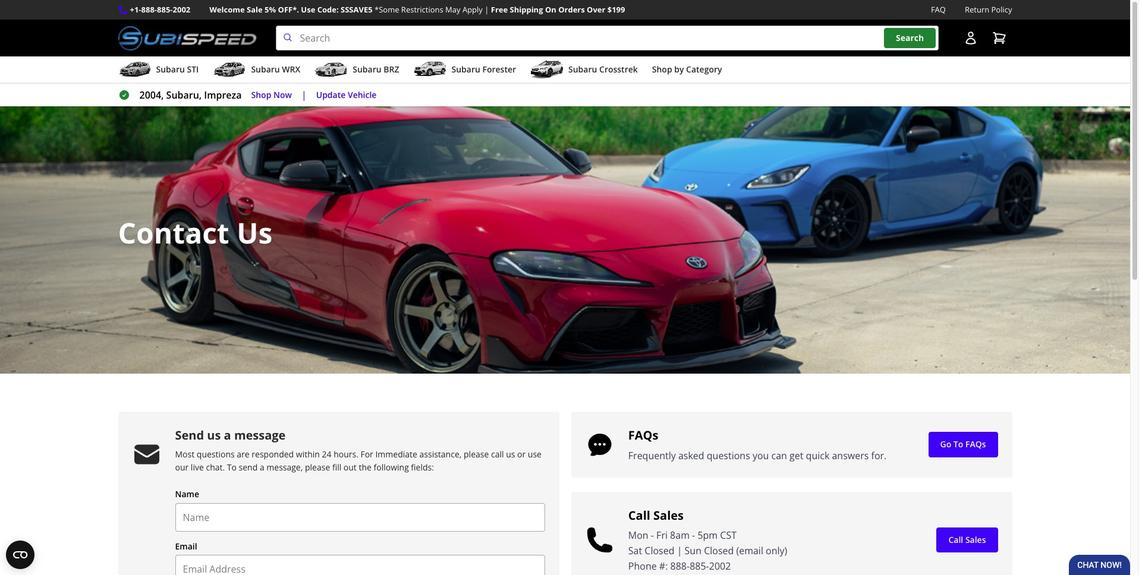 Task type: locate. For each thing, give the bounding box(es) containing it.
faqs right go
[[966, 439, 986, 450]]

- right 8am
[[692, 529, 695, 542]]

0 vertical spatial a
[[224, 428, 231, 444]]

on
[[545, 4, 556, 15]]

1 horizontal spatial closed
[[704, 545, 734, 558]]

1 subaru from the left
[[156, 64, 185, 75]]

1 horizontal spatial sales
[[966, 534, 986, 546]]

within
[[296, 449, 320, 460]]

0 vertical spatial call
[[628, 508, 650, 524]]

subaru left brz
[[353, 64, 382, 75]]

| right the now
[[301, 89, 307, 102]]

questions up chat. in the left bottom of the page
[[197, 449, 235, 460]]

$199
[[608, 4, 625, 15]]

apply
[[463, 4, 483, 15]]

1 horizontal spatial |
[[485, 4, 489, 15]]

us left "or"
[[506, 449, 515, 460]]

us right send
[[207, 428, 221, 444]]

888- right #:
[[670, 560, 690, 573]]

faq
[[931, 4, 946, 15]]

0 vertical spatial |
[[485, 4, 489, 15]]

closed down cst
[[704, 545, 734, 558]]

2002 down cst
[[709, 560, 731, 573]]

0 horizontal spatial closed
[[645, 545, 675, 558]]

call for call sales
[[949, 534, 964, 546]]

subispeed logo image
[[118, 26, 257, 51]]

5 subaru from the left
[[569, 64, 597, 75]]

email
[[175, 541, 197, 552]]

contact
[[118, 214, 229, 252]]

885- inside call sales mon - fri 8am - 5pm cst sat closed | sun closed (email only) phone #: 888-885-2002
[[690, 560, 709, 573]]

please down 24 at the bottom of the page
[[305, 462, 330, 474]]

search input field
[[276, 26, 939, 51]]

sales for call sales
[[966, 534, 986, 546]]

to inside send us a message most questions are responded within 24 hours. for immediate assistance, please call us or use our live chat. to send a message, please fill out the following fields:
[[227, 462, 237, 474]]

mon
[[628, 529, 649, 542]]

sun
[[685, 545, 702, 558]]

0 horizontal spatial to
[[227, 462, 237, 474]]

a subaru sti thumbnail image image
[[118, 61, 151, 79]]

1 vertical spatial |
[[301, 89, 307, 102]]

subaru left crosstrek
[[569, 64, 597, 75]]

0 horizontal spatial 885-
[[157, 4, 173, 15]]

0 horizontal spatial sales
[[654, 508, 684, 524]]

1 horizontal spatial please
[[464, 449, 489, 460]]

| left sun
[[677, 545, 682, 558]]

1 vertical spatial a
[[260, 462, 264, 474]]

phone
[[628, 560, 657, 573]]

3 subaru from the left
[[353, 64, 382, 75]]

cst
[[720, 529, 737, 542]]

1 horizontal spatial shop
[[652, 64, 672, 75]]

category
[[686, 64, 722, 75]]

frequently
[[628, 449, 676, 462]]

2004,
[[139, 89, 164, 102]]

shop left the now
[[251, 89, 271, 100]]

shop inside dropdown button
[[652, 64, 672, 75]]

1 vertical spatial us
[[506, 449, 515, 460]]

0 vertical spatial to
[[954, 439, 964, 450]]

Email text field
[[175, 555, 545, 576]]

1 vertical spatial 885-
[[690, 560, 709, 573]]

888- inside call sales mon - fri 8am - 5pm cst sat closed | sun closed (email only) phone #: 888-885-2002
[[670, 560, 690, 573]]

closed down fri
[[645, 545, 675, 558]]

subaru
[[156, 64, 185, 75], [251, 64, 280, 75], [353, 64, 382, 75], [452, 64, 480, 75], [569, 64, 597, 75]]

1 horizontal spatial 888-
[[670, 560, 690, 573]]

0 horizontal spatial questions
[[197, 449, 235, 460]]

2 closed from the left
[[704, 545, 734, 558]]

policy
[[992, 4, 1012, 15]]

a subaru forester thumbnail image image
[[414, 61, 447, 79]]

asked
[[678, 449, 704, 462]]

1 vertical spatial call
[[949, 534, 964, 546]]

0 horizontal spatial -
[[651, 529, 654, 542]]

|
[[485, 4, 489, 15], [301, 89, 307, 102], [677, 545, 682, 558]]

1 vertical spatial 888-
[[670, 560, 690, 573]]

please
[[464, 449, 489, 460], [305, 462, 330, 474]]

subaru crosstrek
[[569, 64, 638, 75]]

-
[[651, 529, 654, 542], [692, 529, 695, 542]]

0 vertical spatial sales
[[654, 508, 684, 524]]

885- inside "link"
[[157, 4, 173, 15]]

faqs
[[628, 428, 659, 444], [966, 439, 986, 450]]

885- down sun
[[690, 560, 709, 573]]

2 vertical spatial |
[[677, 545, 682, 558]]

#:
[[659, 560, 668, 573]]

+1-888-885-2002 link
[[130, 4, 190, 16]]

can
[[772, 449, 787, 462]]

0 vertical spatial 888-
[[141, 4, 157, 15]]

1 horizontal spatial -
[[692, 529, 695, 542]]

0 vertical spatial 885-
[[157, 4, 173, 15]]

call inside call sales mon - fri 8am - 5pm cst sat closed | sun closed (email only) phone #: 888-885-2002
[[628, 508, 650, 524]]

2 horizontal spatial |
[[677, 545, 682, 558]]

quick
[[806, 449, 830, 462]]

0 horizontal spatial 2002
[[173, 4, 190, 15]]

0 horizontal spatial a
[[224, 428, 231, 444]]

subaru left the 'sti' at the top of page
[[156, 64, 185, 75]]

get
[[790, 449, 804, 462]]

shop for shop now
[[251, 89, 271, 100]]

0 horizontal spatial call
[[628, 508, 650, 524]]

assistance,
[[420, 449, 462, 460]]

1 vertical spatial to
[[227, 462, 237, 474]]

885- right +1-
[[157, 4, 173, 15]]

return policy
[[965, 4, 1012, 15]]

2002 inside "link"
[[173, 4, 190, 15]]

brz
[[384, 64, 399, 75]]

crosstrek
[[599, 64, 638, 75]]

1 vertical spatial 2002
[[709, 560, 731, 573]]

a left "message"
[[224, 428, 231, 444]]

24
[[322, 449, 332, 460]]

885-
[[157, 4, 173, 15], [690, 560, 709, 573]]

sales for call sales mon - fri 8am - 5pm cst sat closed | sun closed (email only) phone #: 888-885-2002
[[654, 508, 684, 524]]

| inside call sales mon - fri 8am - 5pm cst sat closed | sun closed (email only) phone #: 888-885-2002
[[677, 545, 682, 558]]

to
[[954, 439, 964, 450], [227, 462, 237, 474]]

sales inside call sales mon - fri 8am - 5pm cst sat closed | sun closed (email only) phone #: 888-885-2002
[[654, 508, 684, 524]]

to right go
[[954, 439, 964, 450]]

sales inside 'link'
[[966, 534, 986, 546]]

a subaru crosstrek thumbnail image image
[[530, 61, 564, 79]]

may
[[445, 4, 461, 15]]

1 horizontal spatial us
[[506, 449, 515, 460]]

0 vertical spatial 2002
[[173, 4, 190, 15]]

a right send
[[260, 462, 264, 474]]

faqs up the frequently
[[628, 428, 659, 444]]

call
[[628, 508, 650, 524], [949, 534, 964, 546]]

1 vertical spatial please
[[305, 462, 330, 474]]

us
[[207, 428, 221, 444], [506, 449, 515, 460]]

closed
[[645, 545, 675, 558], [704, 545, 734, 558]]

1 horizontal spatial a
[[260, 462, 264, 474]]

subaru left forester
[[452, 64, 480, 75]]

call inside 'link'
[[949, 534, 964, 546]]

1 vertical spatial sales
[[966, 534, 986, 546]]

us
[[237, 214, 273, 252]]

4 subaru from the left
[[452, 64, 480, 75]]

| left free
[[485, 4, 489, 15]]

1 vertical spatial shop
[[251, 89, 271, 100]]

update
[[316, 89, 346, 100]]

2004, subaru, impreza
[[139, 89, 242, 102]]

0 horizontal spatial faqs
[[628, 428, 659, 444]]

Name text field
[[175, 503, 545, 532]]

- left fri
[[651, 529, 654, 542]]

0 horizontal spatial 888-
[[141, 4, 157, 15]]

2002 up the subispeed logo
[[173, 4, 190, 15]]

responded
[[252, 449, 294, 460]]

subaru inside dropdown button
[[452, 64, 480, 75]]

1 horizontal spatial questions
[[707, 449, 750, 462]]

shipping
[[510, 4, 543, 15]]

8am
[[670, 529, 690, 542]]

search button
[[884, 28, 936, 48]]

1 horizontal spatial 2002
[[709, 560, 731, 573]]

sales
[[654, 508, 684, 524], [966, 534, 986, 546]]

questions left you
[[707, 449, 750, 462]]

update vehicle button
[[316, 88, 377, 102]]

2 subaru from the left
[[251, 64, 280, 75]]

888- inside "link"
[[141, 4, 157, 15]]

1 horizontal spatial 885-
[[690, 560, 709, 573]]

subaru forester button
[[414, 59, 516, 83]]

shop left by
[[652, 64, 672, 75]]

0 vertical spatial shop
[[652, 64, 672, 75]]

0 vertical spatial us
[[207, 428, 221, 444]]

please left call
[[464, 449, 489, 460]]

subaru for subaru crosstrek
[[569, 64, 597, 75]]

to left send
[[227, 462, 237, 474]]

888- up the subispeed logo
[[141, 4, 157, 15]]

0 vertical spatial please
[[464, 449, 489, 460]]

subaru left wrx
[[251, 64, 280, 75]]

faqs inside faqs frequently asked questions you can get quick answers for.
[[628, 428, 659, 444]]

1 horizontal spatial call
[[949, 534, 964, 546]]

2002
[[173, 4, 190, 15], [709, 560, 731, 573]]

0 horizontal spatial shop
[[251, 89, 271, 100]]



Task type: describe. For each thing, give the bounding box(es) containing it.
sti
[[187, 64, 199, 75]]

5pm
[[698, 529, 718, 542]]

live
[[191, 462, 204, 474]]

a subaru brz thumbnail image image
[[315, 61, 348, 79]]

are
[[237, 449, 250, 460]]

subaru for subaru sti
[[156, 64, 185, 75]]

by
[[674, 64, 684, 75]]

5%
[[265, 4, 276, 15]]

shop for shop by category
[[652, 64, 672, 75]]

only)
[[766, 545, 788, 558]]

hours.
[[334, 449, 358, 460]]

questions inside faqs frequently asked questions you can get quick answers for.
[[707, 449, 750, 462]]

subaru crosstrek button
[[530, 59, 638, 83]]

the
[[359, 462, 372, 474]]

search
[[896, 32, 924, 44]]

go to faqs link
[[929, 432, 998, 458]]

update vehicle
[[316, 89, 377, 100]]

send us a message most questions are responded within 24 hours. for immediate assistance, please call us or use our live chat. to send a message, please fill out the following fields:
[[175, 428, 542, 474]]

welcome
[[209, 4, 245, 15]]

(email
[[736, 545, 764, 558]]

sat
[[628, 545, 642, 558]]

subaru sti button
[[118, 59, 199, 83]]

contact us
[[118, 214, 273, 252]]

now
[[274, 89, 292, 100]]

or
[[517, 449, 526, 460]]

button image
[[964, 31, 978, 45]]

our
[[175, 462, 189, 474]]

return
[[965, 4, 990, 15]]

for
[[361, 449, 373, 460]]

1 horizontal spatial to
[[954, 439, 964, 450]]

name
[[175, 489, 199, 500]]

sssave5
[[341, 4, 373, 15]]

call for call sales mon - fri 8am - 5pm cst sat closed | sun closed (email only) phone #: 888-885-2002
[[628, 508, 650, 524]]

wrx
[[282, 64, 300, 75]]

*some restrictions may apply | free shipping on orders over $199
[[375, 4, 625, 15]]

0 horizontal spatial |
[[301, 89, 307, 102]]

questions inside send us a message most questions are responded within 24 hours. for immediate assistance, please call us or use our live chat. to send a message, please fill out the following fields:
[[197, 449, 235, 460]]

use
[[528, 449, 542, 460]]

subaru brz
[[353, 64, 399, 75]]

subaru for subaru forester
[[452, 64, 480, 75]]

following
[[374, 462, 409, 474]]

a subaru wrx thumbnail image image
[[213, 61, 246, 79]]

subaru for subaru brz
[[353, 64, 382, 75]]

shop by category button
[[652, 59, 722, 83]]

go
[[940, 439, 952, 450]]

*some
[[375, 4, 399, 15]]

out
[[344, 462, 357, 474]]

fri
[[657, 529, 668, 542]]

message,
[[267, 462, 303, 474]]

sale
[[247, 4, 263, 15]]

forester
[[483, 64, 516, 75]]

subaru wrx button
[[213, 59, 300, 83]]

subaru wrx
[[251, 64, 300, 75]]

message
[[234, 428, 286, 444]]

subaru,
[[166, 89, 202, 102]]

shop now link
[[251, 88, 292, 102]]

1 closed from the left
[[645, 545, 675, 558]]

you
[[753, 449, 769, 462]]

1 horizontal spatial faqs
[[966, 439, 986, 450]]

subaru brz button
[[315, 59, 399, 83]]

open widget image
[[6, 541, 34, 570]]

fields:
[[411, 462, 434, 474]]

free
[[491, 4, 508, 15]]

send
[[239, 462, 258, 474]]

faq link
[[931, 4, 946, 16]]

send
[[175, 428, 204, 444]]

call sales link
[[937, 528, 998, 553]]

subaru for subaru wrx
[[251, 64, 280, 75]]

shop by category
[[652, 64, 722, 75]]

for.
[[871, 449, 887, 462]]

restrictions
[[401, 4, 443, 15]]

impreza
[[204, 89, 242, 102]]

+1-
[[130, 4, 141, 15]]

shop now
[[251, 89, 292, 100]]

call sales mon - fri 8am - 5pm cst sat closed | sun closed (email only) phone #: 888-885-2002
[[628, 508, 788, 573]]

fill
[[332, 462, 341, 474]]

most
[[175, 449, 195, 460]]

chat.
[[206, 462, 225, 474]]

off*.
[[278, 4, 299, 15]]

immediate
[[375, 449, 417, 460]]

orders
[[558, 4, 585, 15]]

2002 inside call sales mon - fri 8am - 5pm cst sat closed | sun closed (email only) phone #: 888-885-2002
[[709, 560, 731, 573]]

+1-888-885-2002
[[130, 4, 190, 15]]

go to faqs
[[940, 439, 986, 450]]

1 - from the left
[[651, 529, 654, 542]]

subaru sti
[[156, 64, 199, 75]]

0 horizontal spatial please
[[305, 462, 330, 474]]

over
[[587, 4, 606, 15]]

subaru forester
[[452, 64, 516, 75]]

return policy link
[[965, 4, 1012, 16]]

call
[[491, 449, 504, 460]]

faqs frequently asked questions you can get quick answers for.
[[628, 428, 887, 462]]

welcome sale 5% off*. use code: sssave5
[[209, 4, 373, 15]]

answers
[[832, 449, 869, 462]]

call sales
[[949, 534, 986, 546]]

code:
[[317, 4, 339, 15]]

2 - from the left
[[692, 529, 695, 542]]

0 horizontal spatial us
[[207, 428, 221, 444]]



Task type: vqa. For each thing, say whether or not it's contained in the screenshot.
On
yes



